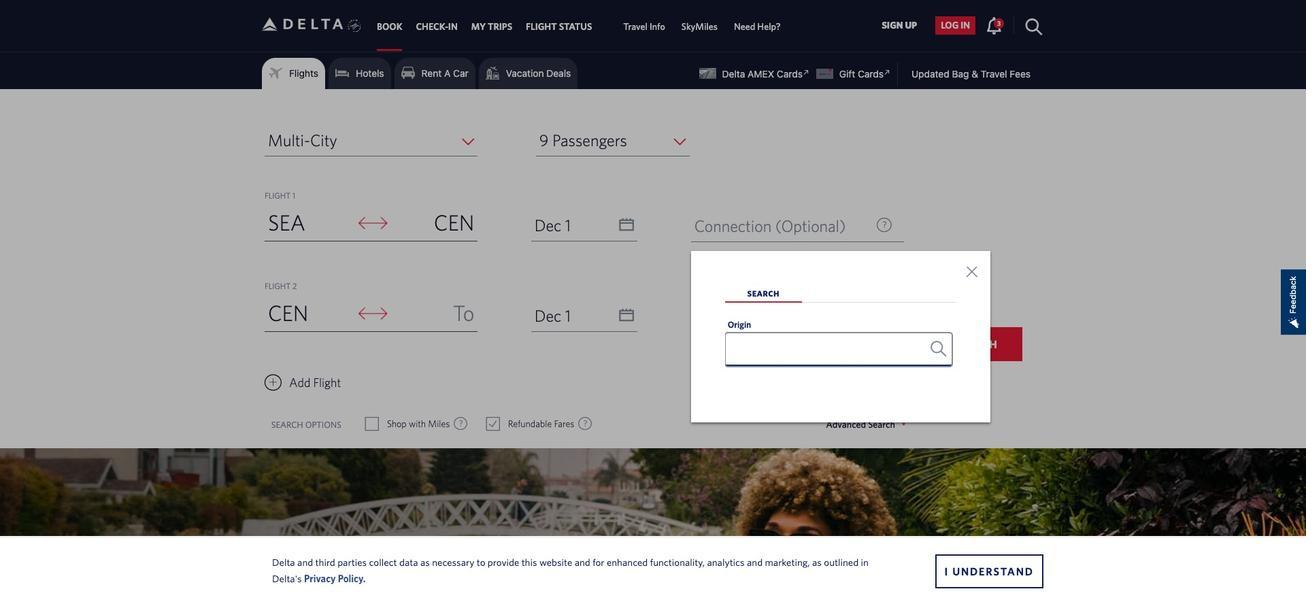 Task type: describe. For each thing, give the bounding box(es) containing it.
refundable
[[508, 418, 552, 429]]

sea
[[268, 210, 305, 235]]

1 cards from the left
[[777, 68, 803, 80]]

flight 2
[[265, 281, 297, 291]]

bag
[[952, 68, 969, 80]]

search inside 'origin' tab list
[[747, 288, 780, 298]]

in
[[448, 21, 458, 32]]

refundable fares
[[508, 418, 574, 429]]

in inside "delta and third parties collect data as necessary to provide this website and for enhanced functionality, analytics and marketing, as outlined in delta's"
[[861, 556, 869, 568]]

a
[[444, 67, 451, 79]]

gift cards
[[839, 68, 884, 80]]

understand
[[953, 565, 1034, 577]]

2 cards from the left
[[858, 68, 884, 80]]

flight status
[[526, 21, 592, 32]]

delta and third parties collect data as necessary to provide this website and for enhanced functionality, analytics and marketing, as outlined in delta's
[[272, 556, 869, 584]]

flight 1
[[265, 190, 295, 200]]

trips
[[488, 21, 512, 32]]

travel info link
[[623, 14, 665, 39]]

i
[[945, 565, 949, 577]]

need
[[734, 21, 755, 32]]

3 link
[[986, 16, 1004, 34]]

tab list containing book
[[370, 0, 789, 51]]

check-in link
[[416, 14, 458, 39]]

for
[[593, 556, 605, 568]]

delta for delta amex cards
[[722, 68, 745, 80]]

flights
[[289, 67, 318, 79]]

travel info
[[623, 21, 665, 32]]

flight for sea
[[265, 190, 291, 200]]

skymiles
[[682, 21, 718, 32]]

to link
[[389, 296, 478, 331]]

0 vertical spatial travel
[[623, 21, 648, 32]]

book link
[[377, 14, 402, 39]]

with
[[409, 418, 426, 429]]

up
[[905, 20, 917, 31]]

skymiles link
[[682, 14, 718, 39]]

gift cards link
[[816, 68, 884, 80]]

origin
[[728, 320, 751, 330]]

search for search options
[[271, 420, 303, 430]]

delta amex cards
[[722, 68, 803, 80]]

shop with miles
[[387, 418, 450, 429]]

origin tab list
[[725, 285, 956, 367]]

gift
[[839, 68, 855, 80]]

amex
[[748, 68, 774, 80]]

connection (optional) link for to
[[691, 301, 904, 333]]

help?
[[757, 21, 781, 32]]

delta's
[[272, 573, 302, 584]]

rent a car
[[422, 67, 469, 79]]

book
[[377, 21, 402, 32]]

log in
[[941, 20, 970, 31]]

delta air lines image
[[262, 3, 344, 45]]

in inside button
[[961, 20, 970, 31]]

connection for to
[[694, 307, 772, 326]]

connection (optional) link for cen
[[691, 210, 904, 242]]

privacy policy.
[[304, 573, 366, 584]]

flight inside button
[[313, 376, 341, 390]]

connection (optional) for to
[[694, 307, 846, 326]]

privacy
[[304, 573, 336, 584]]

i understand button
[[935, 554, 1044, 588]]

fares
[[554, 418, 574, 429]]

hotels link
[[335, 63, 384, 84]]

&
[[972, 68, 978, 80]]

add flight
[[289, 376, 341, 390]]

sign
[[882, 20, 903, 31]]

car
[[453, 67, 469, 79]]

sign up link
[[876, 16, 923, 35]]

3
[[997, 19, 1001, 27]]

skyteam image
[[348, 5, 361, 47]]

to
[[453, 300, 474, 325]]

delta amex cards link
[[699, 68, 803, 80]]

connection (optional) for cen
[[694, 216, 846, 235]]

1 horizontal spatial travel
[[981, 68, 1007, 80]]

this
[[522, 556, 537, 568]]

log
[[941, 20, 959, 31]]

vacation deals
[[506, 67, 571, 79]]

rent a car link
[[401, 63, 469, 84]]

rent
[[422, 67, 442, 79]]

functionality,
[[650, 556, 705, 568]]

third
[[315, 556, 335, 568]]



Task type: locate. For each thing, give the bounding box(es) containing it.
2 horizontal spatial and
[[747, 556, 763, 568]]

1 and from the left
[[297, 556, 313, 568]]

1 connection (optional) from the top
[[694, 216, 846, 235]]

1 horizontal spatial cen
[[434, 210, 474, 235]]

policy.
[[338, 573, 366, 584]]

search left the options
[[271, 420, 303, 430]]

0 vertical spatial connection (optional) link
[[691, 210, 904, 242]]

2 and from the left
[[575, 556, 590, 568]]

connection (optional) link
[[691, 210, 904, 242], [691, 301, 904, 333]]

my trips
[[471, 21, 512, 32]]

0 vertical spatial in
[[961, 20, 970, 31]]

tab list
[[370, 0, 789, 51]]

0 vertical spatial connection
[[694, 216, 772, 235]]

0 horizontal spatial cen link
[[265, 296, 353, 331]]

0 horizontal spatial in
[[861, 556, 869, 568]]

1 vertical spatial flight
[[265, 281, 291, 291]]

flights link
[[269, 63, 318, 84]]

2 as from the left
[[812, 556, 822, 568]]

1 vertical spatial travel
[[981, 68, 1007, 80]]

(optional)
[[775, 216, 846, 235], [775, 307, 846, 326]]

1 horizontal spatial and
[[575, 556, 590, 568]]

0 horizontal spatial and
[[297, 556, 313, 568]]

0 vertical spatial (optional)
[[775, 216, 846, 235]]

delta up delta's
[[272, 556, 295, 568]]

1 vertical spatial cen link
[[265, 296, 353, 331]]

search up origin
[[747, 288, 780, 298]]

add flight button
[[265, 372, 341, 393]]

search right search icon
[[951, 338, 998, 350]]

2 (optional) from the top
[[775, 307, 846, 326]]

options
[[305, 420, 341, 430]]

book tab panel
[[0, 89, 1306, 448]]

vacation
[[506, 67, 544, 79]]

and left for
[[575, 556, 590, 568]]

fees
[[1010, 68, 1031, 80]]

delta inside "delta and third parties collect data as necessary to provide this website and for enhanced functionality, analytics and marketing, as outlined in delta's"
[[272, 556, 295, 568]]

privacy policy. link
[[304, 573, 366, 584]]

travel right &
[[981, 68, 1007, 80]]

None text field
[[531, 210, 638, 242], [531, 300, 638, 332], [531, 210, 638, 242], [531, 300, 638, 332]]

as left 'outlined' at the right of the page
[[812, 556, 822, 568]]

enhanced
[[607, 556, 648, 568]]

data
[[399, 556, 418, 568]]

updated bag & travel fees
[[912, 68, 1031, 80]]

1 vertical spatial (optional)
[[775, 307, 846, 326]]

0 horizontal spatial cards
[[777, 68, 803, 80]]

Refundable Fares checkbox
[[487, 417, 499, 431]]

Origin text field
[[726, 333, 952, 366]]

search button
[[927, 327, 1023, 361]]

0 vertical spatial cen
[[434, 210, 474, 235]]

cards
[[777, 68, 803, 80], [858, 68, 884, 80]]

1 horizontal spatial as
[[812, 556, 822, 568]]

log in button
[[936, 16, 976, 35]]

1 as from the left
[[420, 556, 430, 568]]

my trips link
[[471, 14, 512, 39]]

website
[[539, 556, 572, 568]]

2 horizontal spatial search
[[951, 338, 998, 350]]

2
[[293, 281, 297, 291]]

cen link
[[389, 205, 478, 241], [265, 296, 353, 331]]

flight status link
[[526, 14, 592, 39]]

cards right amex
[[777, 68, 803, 80]]

travel
[[623, 21, 648, 32], [981, 68, 1007, 80]]

1 vertical spatial connection (optional) link
[[691, 301, 904, 333]]

0 horizontal spatial cen
[[268, 300, 309, 325]]

0 vertical spatial flight
[[265, 190, 291, 200]]

1 (optional) from the top
[[775, 216, 846, 235]]

to
[[477, 556, 485, 568]]

1 horizontal spatial delta
[[722, 68, 745, 80]]

vacation deals link
[[486, 63, 571, 84]]

1 connection from the top
[[694, 216, 772, 235]]

flight right add
[[313, 376, 341, 390]]

0 vertical spatial cen link
[[389, 205, 478, 241]]

0 horizontal spatial travel
[[623, 21, 648, 32]]

and left the third
[[297, 556, 313, 568]]

2 vertical spatial search
[[271, 420, 303, 430]]

flight
[[526, 21, 557, 32]]

check-
[[416, 21, 448, 32]]

3 and from the left
[[747, 556, 763, 568]]

updated
[[912, 68, 950, 80]]

info
[[650, 21, 665, 32]]

status
[[559, 21, 592, 32]]

hotels
[[356, 67, 384, 79]]

need help? link
[[734, 14, 781, 39]]

1 horizontal spatial search
[[747, 288, 780, 298]]

need help?
[[734, 21, 781, 32]]

0 horizontal spatial as
[[420, 556, 430, 568]]

2 connection (optional) from the top
[[694, 307, 846, 326]]

0 horizontal spatial delta
[[272, 556, 295, 568]]

0 vertical spatial search
[[747, 288, 780, 298]]

i understand
[[945, 565, 1034, 577]]

cen
[[434, 210, 474, 235], [268, 300, 309, 325]]

delta for delta and third parties collect data as necessary to provide this website and for enhanced functionality, analytics and marketing, as outlined in delta's
[[272, 556, 295, 568]]

add
[[289, 376, 310, 390]]

1 vertical spatial delta
[[272, 556, 295, 568]]

analytics
[[707, 556, 745, 568]]

collect
[[369, 556, 397, 568]]

necessary
[[432, 556, 474, 568]]

0 vertical spatial delta
[[722, 68, 745, 80]]

2 vertical spatial flight
[[313, 376, 341, 390]]

in right 'outlined' at the right of the page
[[861, 556, 869, 568]]

in right log
[[961, 20, 970, 31]]

and right analytics
[[747, 556, 763, 568]]

check-in
[[416, 21, 458, 32]]

connection (optional)
[[694, 216, 846, 235], [694, 307, 846, 326]]

deals
[[547, 67, 571, 79]]

updated bag & travel fees link
[[898, 68, 1031, 80]]

(optional) for cen
[[775, 216, 846, 235]]

as right "data"
[[420, 556, 430, 568]]

my
[[471, 21, 486, 32]]

marketing,
[[765, 556, 810, 568]]

miles
[[428, 418, 450, 429]]

2 connection (optional) link from the top
[[691, 301, 904, 333]]

travel left info
[[623, 21, 648, 32]]

parties
[[338, 556, 367, 568]]

0 horizontal spatial search
[[271, 420, 303, 430]]

provide
[[488, 556, 519, 568]]

connection for cen
[[694, 216, 772, 235]]

outlined
[[824, 556, 859, 568]]

delta left amex
[[722, 68, 745, 80]]

as
[[420, 556, 430, 568], [812, 556, 822, 568]]

search for search button
[[951, 338, 998, 350]]

1 vertical spatial search
[[951, 338, 998, 350]]

flight left 2
[[265, 281, 291, 291]]

Shop with Miles checkbox
[[366, 417, 378, 431]]

shop
[[387, 418, 407, 429]]

search link
[[725, 285, 802, 303]]

1 vertical spatial connection (optional)
[[694, 307, 846, 326]]

1 horizontal spatial in
[[961, 20, 970, 31]]

search inside button
[[951, 338, 998, 350]]

1 vertical spatial connection
[[694, 307, 772, 326]]

2 connection from the top
[[694, 307, 772, 326]]

1 horizontal spatial cen link
[[389, 205, 478, 241]]

flight for cen
[[265, 281, 291, 291]]

search options
[[271, 420, 341, 430]]

1 horizontal spatial cards
[[858, 68, 884, 80]]

1 vertical spatial in
[[861, 556, 869, 568]]

1
[[293, 190, 295, 200]]

1 connection (optional) link from the top
[[691, 210, 904, 242]]

search icon image
[[931, 341, 947, 357]]

flight left 1
[[265, 190, 291, 200]]

cards right gift
[[858, 68, 884, 80]]

(optional) for to
[[775, 307, 846, 326]]

sea link
[[265, 205, 353, 241]]

1 vertical spatial cen
[[268, 300, 309, 325]]

search
[[747, 288, 780, 298], [951, 338, 998, 350], [271, 420, 303, 430]]

0 vertical spatial connection (optional)
[[694, 216, 846, 235]]

sign up
[[882, 20, 917, 31]]



Task type: vqa. For each thing, say whether or not it's contained in the screenshot.
rightmost and
yes



